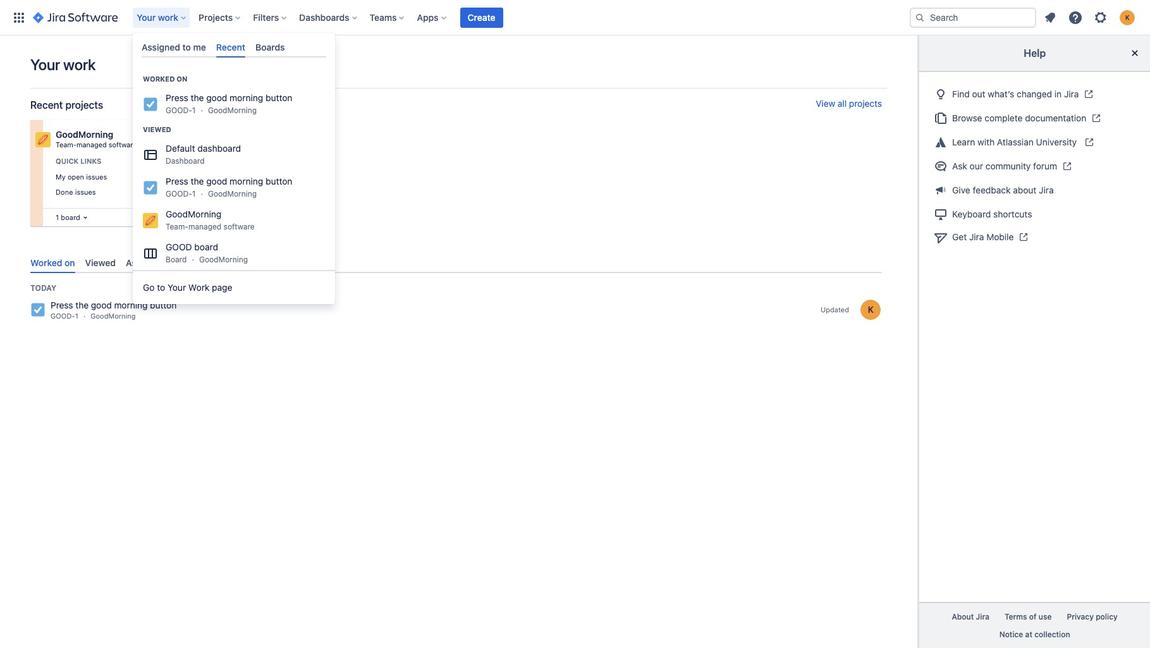 Task type: describe. For each thing, give the bounding box(es) containing it.
good board
[[166, 242, 218, 252]]

apps
[[417, 12, 439, 22]]

good- inside press the good morning button good-1 · goodmorning
[[51, 312, 75, 320]]

recent for recent projects
[[30, 99, 63, 111]]

about
[[1013, 185, 1036, 195]]

projects button
[[195, 7, 246, 28]]

goodmorning up page
[[199, 255, 248, 264]]

press the good morning button good-1 · goodmorning
[[51, 300, 177, 320]]

work
[[188, 282, 210, 293]]

policy
[[1096, 612, 1118, 622]]

0 vertical spatial morning
[[230, 92, 263, 103]]

ask
[[952, 160, 967, 171]]

all
[[838, 98, 847, 109]]

1 vertical spatial morning
[[230, 176, 263, 187]]

create
[[468, 12, 495, 22]]

recent projects
[[30, 99, 103, 111]]

close image
[[1127, 46, 1143, 61]]

of
[[1029, 612, 1037, 622]]

go to your work page
[[143, 282, 232, 293]]

projects inside 'link'
[[849, 98, 882, 109]]

filters
[[253, 12, 279, 22]]

filters button
[[249, 7, 292, 28]]

my open issues link
[[53, 170, 175, 184]]

done issues
[[56, 188, 96, 196]]

1 horizontal spatial me
[[193, 42, 206, 52]]

1 down dashboard
[[192, 189, 196, 199]]

my open issues
[[56, 172, 107, 181]]

·
[[83, 312, 85, 320]]

privacy policy
[[1067, 612, 1118, 622]]

banner containing your work
[[0, 0, 1150, 35]]

forum
[[1033, 160, 1057, 171]]

ask our community forum
[[952, 160, 1057, 171]]

your profile and settings image
[[1120, 10, 1135, 25]]

1 vertical spatial assigned
[[126, 257, 164, 268]]

1 vertical spatial the
[[191, 176, 204, 187]]

1 good-1 from the top
[[166, 106, 196, 115]]

browse complete documentation link
[[929, 106, 1140, 130]]

1 board button
[[53, 211, 90, 224]]

0 vertical spatial press
[[166, 92, 188, 103]]

board image
[[80, 212, 90, 223]]

teams button
[[366, 7, 409, 28]]

learn with atlassian university
[[952, 136, 1079, 147]]

notice at collection link
[[992, 626, 1078, 643]]

view all projects link
[[816, 98, 882, 111]]

learn
[[952, 136, 975, 147]]

morning inside press the good morning button good-1 · goodmorning
[[114, 300, 148, 311]]

updated
[[821, 306, 849, 314]]

1 horizontal spatial goodmorning team-managed software
[[166, 209, 255, 232]]

1 horizontal spatial software
[[224, 222, 255, 232]]

worked for worked on
[[30, 257, 62, 268]]

0 horizontal spatial managed
[[76, 140, 107, 149]]

done
[[56, 188, 73, 196]]

boards
[[255, 42, 285, 52]]

board for good board
[[194, 242, 218, 252]]

1 vertical spatial work
[[63, 56, 96, 73]]

goodmorning inside press the good morning button good-1 · goodmorning
[[91, 312, 136, 320]]

goodmorning up viewed heading at the top left
[[208, 106, 257, 115]]

changed
[[1017, 88, 1052, 99]]

give feedback about jira
[[952, 185, 1054, 195]]

1 horizontal spatial team-
[[166, 222, 188, 232]]

done issues link
[[53, 185, 175, 200]]

help image
[[1068, 10, 1083, 25]]

projects
[[199, 12, 233, 22]]

default
[[166, 143, 195, 154]]

today
[[30, 283, 56, 293]]

terms of use link
[[997, 608, 1059, 626]]

teams
[[370, 12, 397, 22]]

0 vertical spatial goodmorning team-managed software
[[56, 129, 137, 149]]

1 vertical spatial your work
[[30, 56, 96, 73]]

1 vertical spatial me
[[177, 257, 190, 268]]

quick links
[[56, 157, 101, 165]]

give
[[952, 185, 970, 195]]

our
[[970, 160, 983, 171]]

worked on
[[30, 257, 75, 268]]

0 vertical spatial button
[[266, 92, 292, 103]]

on
[[177, 75, 187, 83]]

1 up default
[[192, 106, 196, 115]]

worked on
[[143, 75, 187, 83]]

apps button
[[413, 7, 451, 28]]

dashboards
[[299, 12, 349, 22]]

links
[[80, 157, 101, 165]]

terms of use
[[1005, 612, 1052, 622]]

1 down good board
[[198, 259, 201, 268]]

keyboard shortcuts link
[[929, 202, 1140, 225]]

mobile
[[986, 232, 1014, 242]]

1 vertical spatial button
[[266, 176, 292, 187]]

quick
[[56, 157, 79, 165]]

complete
[[985, 112, 1023, 123]]

about jira button
[[944, 608, 997, 626]]

documentation
[[1025, 112, 1086, 123]]

get
[[952, 232, 967, 242]]

1 inside 'dropdown button'
[[56, 213, 59, 221]]

your inside popup button
[[137, 12, 156, 22]]

1 board
[[56, 213, 80, 221]]

give feedback about jira link
[[929, 178, 1140, 202]]

0 horizontal spatial team-
[[56, 140, 76, 149]]

notice
[[999, 629, 1023, 639]]

university
[[1036, 136, 1077, 147]]

out
[[972, 88, 985, 99]]

community
[[986, 160, 1031, 171]]

feedback
[[973, 185, 1011, 195]]

viewed inside "tab list"
[[85, 257, 116, 268]]

jira inside button
[[976, 612, 989, 622]]

tab list containing worked on
[[25, 252, 887, 273]]

dashboard
[[197, 143, 241, 154]]

0 vertical spatial the
[[191, 92, 204, 103]]

good
[[166, 242, 192, 252]]

press inside press the good morning button good-1 · goodmorning
[[51, 300, 73, 311]]

shortcuts
[[993, 208, 1032, 219]]



Task type: locate. For each thing, give the bounding box(es) containing it.
get jira mobile
[[952, 232, 1014, 242]]

1 vertical spatial recent
[[30, 99, 63, 111]]

2 vertical spatial button
[[150, 300, 177, 311]]

appswitcher icon image
[[11, 10, 27, 25]]

view
[[816, 98, 835, 109]]

my
[[56, 172, 66, 181]]

help
[[1024, 47, 1046, 59]]

assigned to me
[[142, 42, 206, 52], [126, 257, 190, 268]]

team-
[[56, 140, 76, 149], [166, 222, 188, 232]]

1 vertical spatial team-
[[166, 222, 188, 232]]

0 vertical spatial worked
[[143, 75, 175, 83]]

2 vertical spatial the
[[75, 300, 89, 311]]

1 vertical spatial good
[[206, 176, 227, 187]]

0 horizontal spatial recent
[[30, 99, 63, 111]]

0 vertical spatial software
[[109, 140, 137, 149]]

your work button
[[133, 7, 191, 28]]

worked inside heading
[[143, 75, 175, 83]]

jira
[[1064, 88, 1079, 99], [1039, 185, 1054, 195], [969, 232, 984, 242], [976, 612, 989, 622]]

goodmorning right ·
[[91, 312, 136, 320]]

banner
[[0, 0, 1150, 35]]

the down dashboard
[[191, 176, 204, 187]]

atlassian
[[997, 136, 1034, 147]]

view all projects
[[816, 98, 882, 109]]

to up the on
[[182, 42, 191, 52]]

board down done issues
[[61, 213, 80, 221]]

the down worked on heading
[[191, 92, 204, 103]]

1 vertical spatial to
[[167, 257, 175, 268]]

tab list
[[137, 37, 331, 58], [25, 252, 887, 273]]

to right go
[[157, 282, 165, 293]]

your work inside popup button
[[137, 12, 178, 22]]

goodmorning team-managed software up good board
[[166, 209, 255, 232]]

page
[[212, 282, 232, 293]]

0 vertical spatial team-
[[56, 140, 76, 149]]

Search field
[[910, 7, 1036, 28]]

1 down done
[[56, 213, 59, 221]]

0 vertical spatial your
[[137, 12, 156, 22]]

1 horizontal spatial your work
[[137, 12, 178, 22]]

team- up good
[[166, 222, 188, 232]]

to down good
[[167, 257, 175, 268]]

1 inside press the good morning button good-1 · goodmorning
[[75, 312, 78, 320]]

privacy
[[1067, 612, 1094, 622]]

in
[[1055, 88, 1062, 99]]

assigned to me down good
[[126, 257, 190, 268]]

morning down worked on heading
[[230, 92, 263, 103]]

1
[[192, 106, 196, 115], [192, 189, 196, 199], [56, 213, 59, 221], [198, 259, 201, 268], [75, 312, 78, 320]]

1 vertical spatial good-
[[166, 189, 192, 199]]

good- left ·
[[51, 312, 75, 320]]

board for 1 board
[[61, 213, 80, 221]]

worked left on
[[30, 257, 62, 268]]

software up starred
[[224, 222, 255, 232]]

at
[[1025, 629, 1032, 639]]

worked on heading
[[133, 74, 335, 84]]

good inside press the good morning button good-1 · goodmorning
[[91, 300, 112, 311]]

0 horizontal spatial worked
[[30, 257, 62, 268]]

press
[[166, 92, 188, 103], [166, 176, 188, 187], [51, 300, 73, 311]]

find out what's changed in jira link
[[929, 82, 1140, 106]]

1 vertical spatial software
[[224, 222, 255, 232]]

1 press the good morning button from the top
[[166, 92, 292, 103]]

goodmorning team-managed software
[[56, 129, 137, 149], [166, 209, 255, 232]]

button inside press the good morning button good-1 · goodmorning
[[150, 300, 177, 311]]

morning down dashboard
[[230, 176, 263, 187]]

goodmorning team-managed software up links at the left top
[[56, 129, 137, 149]]

starred
[[215, 257, 246, 268]]

press down dashboard
[[166, 176, 188, 187]]

0 horizontal spatial board
[[61, 213, 80, 221]]

button
[[266, 92, 292, 103], [266, 176, 292, 187], [150, 300, 177, 311]]

1 horizontal spatial viewed
[[143, 125, 171, 134]]

0 vertical spatial tab list
[[137, 37, 331, 58]]

work up recent projects
[[63, 56, 96, 73]]

0 horizontal spatial your
[[30, 56, 60, 73]]

keyboard
[[952, 208, 991, 219]]

0 horizontal spatial work
[[63, 56, 96, 73]]

your work left projects
[[137, 12, 178, 22]]

goodmorning up good board
[[166, 209, 221, 220]]

team- up quick
[[56, 140, 76, 149]]

0 horizontal spatial your work
[[30, 56, 96, 73]]

0 vertical spatial board
[[61, 213, 80, 221]]

1 horizontal spatial projects
[[849, 98, 882, 109]]

notice at collection
[[999, 629, 1070, 639]]

1 vertical spatial good-1
[[166, 189, 196, 199]]

ask our community forum link
[[929, 154, 1140, 178]]

board
[[166, 255, 187, 264]]

learn with atlassian university link
[[929, 130, 1140, 154]]

morning down go
[[114, 300, 148, 311]]

settings image
[[1093, 10, 1108, 25]]

software up "my open issues" link
[[109, 140, 137, 149]]

worked inside "tab list"
[[30, 257, 62, 268]]

with
[[978, 136, 995, 147]]

0 vertical spatial me
[[193, 42, 206, 52]]

1 vertical spatial press
[[166, 176, 188, 187]]

assigned up go
[[126, 257, 164, 268]]

recent up quick
[[30, 99, 63, 111]]

issues down links at the left top
[[86, 172, 107, 181]]

0 vertical spatial viewed
[[143, 125, 171, 134]]

2 vertical spatial to
[[157, 282, 165, 293]]

what's
[[988, 88, 1014, 99]]

managed up good board
[[188, 222, 221, 232]]

0 vertical spatial recent
[[216, 42, 245, 52]]

2 vertical spatial morning
[[114, 300, 148, 311]]

collection
[[1034, 629, 1070, 639]]

find
[[952, 88, 970, 99]]

1 vertical spatial your
[[30, 56, 60, 73]]

dashboard
[[166, 156, 205, 166]]

2 press the good morning button from the top
[[166, 176, 292, 187]]

good-1 down dashboard
[[166, 189, 196, 199]]

terms
[[1005, 612, 1027, 622]]

1 horizontal spatial worked
[[143, 75, 175, 83]]

dashboards button
[[295, 7, 362, 28]]

goodmorning
[[208, 106, 257, 115], [56, 129, 113, 140], [208, 189, 257, 199], [166, 209, 221, 220], [199, 255, 248, 264], [91, 312, 136, 320]]

0 horizontal spatial projects
[[65, 99, 103, 111]]

1 vertical spatial assigned to me
[[126, 257, 190, 268]]

1 vertical spatial managed
[[188, 222, 221, 232]]

search image
[[915, 12, 925, 22]]

2 vertical spatial your
[[168, 282, 186, 293]]

0 vertical spatial your work
[[137, 12, 178, 22]]

1 vertical spatial viewed
[[85, 257, 116, 268]]

on
[[65, 257, 75, 268]]

viewed heading
[[133, 125, 335, 135]]

managed
[[76, 140, 107, 149], [188, 222, 221, 232]]

1 horizontal spatial to
[[167, 257, 175, 268]]

recent for recent
[[216, 42, 245, 52]]

board right good
[[194, 242, 218, 252]]

0 horizontal spatial goodmorning team-managed software
[[56, 129, 137, 149]]

notifications image
[[1043, 10, 1058, 25]]

0 vertical spatial press the good morning button
[[166, 92, 292, 103]]

work inside popup button
[[158, 12, 178, 22]]

2 vertical spatial press
[[51, 300, 73, 311]]

tab list containing assigned to me
[[137, 37, 331, 58]]

your work up recent projects
[[30, 56, 96, 73]]

goodmorning up quick links
[[56, 129, 113, 140]]

me down good
[[177, 257, 190, 268]]

about
[[952, 612, 974, 622]]

projects up quick links
[[65, 99, 103, 111]]

press the good morning button down worked on heading
[[166, 92, 292, 103]]

morning
[[230, 92, 263, 103], [230, 176, 263, 187], [114, 300, 148, 311]]

the inside press the good morning button good-1 · goodmorning
[[75, 300, 89, 311]]

viewed inside heading
[[143, 125, 171, 134]]

0 vertical spatial issues
[[86, 172, 107, 181]]

go
[[143, 282, 155, 293]]

1 vertical spatial goodmorning team-managed software
[[166, 209, 255, 232]]

good- down the on
[[166, 106, 192, 115]]

0 vertical spatial assigned to me
[[142, 42, 206, 52]]

about jira
[[952, 612, 989, 622]]

1 vertical spatial worked
[[30, 257, 62, 268]]

0 horizontal spatial to
[[157, 282, 165, 293]]

1 horizontal spatial recent
[[216, 42, 245, 52]]

viewed right on
[[85, 257, 116, 268]]

0 horizontal spatial me
[[177, 257, 190, 268]]

goodmorning down dashboard
[[208, 189, 257, 199]]

the
[[191, 92, 204, 103], [191, 176, 204, 187], [75, 300, 89, 311]]

2 good-1 from the top
[[166, 189, 196, 199]]

board
[[61, 213, 80, 221], [194, 242, 218, 252]]

privacy policy link
[[1059, 608, 1125, 626]]

projects right all
[[849, 98, 882, 109]]

browse
[[952, 112, 982, 123]]

assigned down your work popup button
[[142, 42, 180, 52]]

worked for worked on
[[143, 75, 175, 83]]

me down projects
[[193, 42, 206, 52]]

jira software image
[[33, 10, 118, 25], [33, 10, 118, 25]]

viewed
[[143, 125, 171, 134], [85, 257, 116, 268]]

1 horizontal spatial managed
[[188, 222, 221, 232]]

open
[[68, 172, 84, 181]]

0 vertical spatial good-1
[[166, 106, 196, 115]]

assigned
[[142, 42, 180, 52], [126, 257, 164, 268]]

0 vertical spatial to
[[182, 42, 191, 52]]

the up ·
[[75, 300, 89, 311]]

0 vertical spatial good-
[[166, 106, 192, 115]]

recent down "projects" popup button
[[216, 42, 245, 52]]

get jira mobile link
[[929, 225, 1140, 249]]

1 horizontal spatial your
[[137, 12, 156, 22]]

2 vertical spatial good
[[91, 300, 112, 311]]

1 vertical spatial tab list
[[25, 252, 887, 273]]

work left projects
[[158, 12, 178, 22]]

2 horizontal spatial to
[[182, 42, 191, 52]]

managed up links at the left top
[[76, 140, 107, 149]]

keyboard shortcuts
[[952, 208, 1032, 219]]

worked left the on
[[143, 75, 175, 83]]

2 vertical spatial good-
[[51, 312, 75, 320]]

good-1
[[166, 106, 196, 115], [166, 189, 196, 199]]

press the good morning button down dashboard
[[166, 176, 292, 187]]

issues
[[86, 172, 107, 181], [75, 188, 96, 196]]

use
[[1039, 612, 1052, 622]]

projects
[[849, 98, 882, 109], [65, 99, 103, 111]]

go to your work page link
[[133, 275, 335, 300]]

good- down dashboard
[[166, 189, 192, 199]]

0 vertical spatial good
[[206, 92, 227, 103]]

1 left ·
[[75, 312, 78, 320]]

0 vertical spatial assigned
[[142, 42, 180, 52]]

issues down my open issues at the left top of page
[[75, 188, 96, 196]]

good-1 down the on
[[166, 106, 196, 115]]

find out what's changed in jira
[[952, 88, 1079, 99]]

create button
[[460, 7, 503, 28]]

primary element
[[8, 0, 900, 35]]

press down the on
[[166, 92, 188, 103]]

assigned to me down your work popup button
[[142, 42, 206, 52]]

0 vertical spatial managed
[[76, 140, 107, 149]]

2 horizontal spatial your
[[168, 282, 186, 293]]

1 horizontal spatial board
[[194, 242, 218, 252]]

1 vertical spatial board
[[194, 242, 218, 252]]

press down today
[[51, 300, 73, 311]]

0 vertical spatial work
[[158, 12, 178, 22]]

1 vertical spatial press the good morning button
[[166, 176, 292, 187]]

0 horizontal spatial viewed
[[85, 257, 116, 268]]

me
[[193, 42, 206, 52], [177, 257, 190, 268]]

viewed up default
[[143, 125, 171, 134]]

board inside 'dropdown button'
[[61, 213, 80, 221]]

default dashboard dashboard
[[166, 143, 241, 166]]

1 horizontal spatial work
[[158, 12, 178, 22]]

0 horizontal spatial software
[[109, 140, 137, 149]]

1 vertical spatial issues
[[75, 188, 96, 196]]



Task type: vqa. For each thing, say whether or not it's contained in the screenshot.
To Do
no



